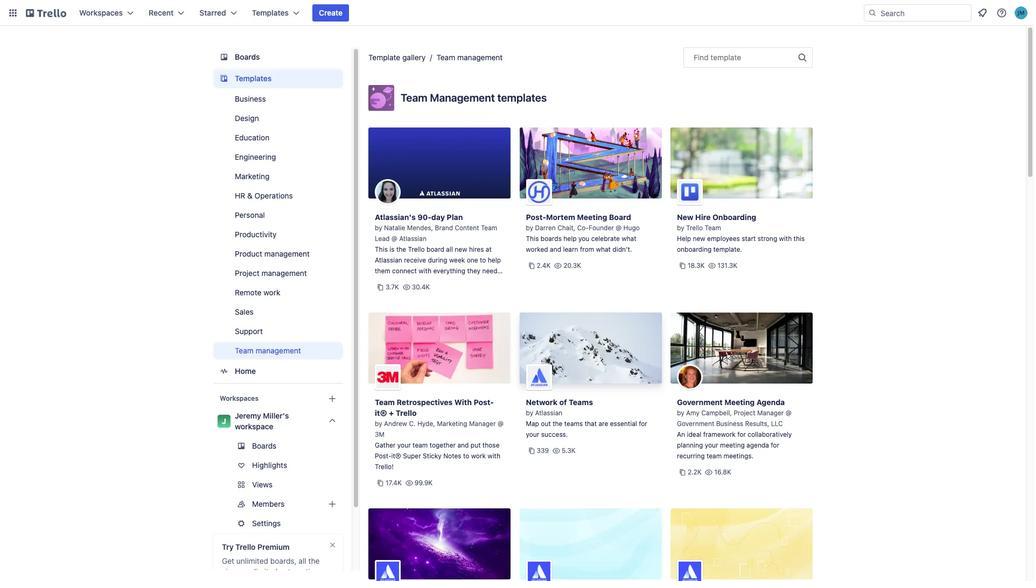 Task type: locate. For each thing, give the bounding box(es) containing it.
0 vertical spatial forward image
[[341, 479, 354, 492]]

trello inside try trello premium get unlimited boards, all the views, unlimited automation, and more.
[[236, 543, 256, 552]]

post- up the trello!
[[375, 453, 391, 461]]

2 horizontal spatial your
[[705, 442, 718, 450]]

2 vertical spatial to
[[463, 453, 469, 461]]

template
[[711, 53, 741, 62]]

open information menu image
[[997, 8, 1007, 18]]

template board image
[[218, 72, 231, 85]]

create a workspace image
[[326, 393, 339, 406]]

0 vertical spatial help
[[564, 235, 577, 243]]

0 vertical spatial new
[[693, 235, 706, 243]]

0 horizontal spatial manager
[[469, 420, 496, 428]]

manager inside team retrospectives with post- itⓡ + trello by andrew c. hyde, marketing manager @ 3m gather your team together and put those post-itⓡ super sticky notes to work with trello!
[[469, 420, 496, 428]]

all up automation,
[[299, 557, 306, 566]]

+
[[389, 409, 394, 418]]

0 horizontal spatial marketing
[[235, 172, 270, 181]]

post- right with
[[474, 398, 494, 407]]

help
[[564, 235, 577, 243], [488, 256, 501, 265]]

0 vertical spatial boards
[[235, 52, 260, 61]]

by inside post-mortem meeting board by darren chait, co-founder @ hugo this boards help you celebrate what worked and learn from what didn't.
[[526, 224, 533, 232]]

retrospectives
[[397, 398, 453, 407]]

your
[[526, 431, 540, 439], [397, 442, 411, 450], [705, 442, 718, 450]]

0 horizontal spatial atlassian team playbook image
[[526, 561, 552, 582]]

3.7k
[[386, 283, 399, 291]]

the up automation,
[[308, 557, 320, 566]]

1 horizontal spatial marketing
[[437, 420, 467, 428]]

@ inside government meeting agenda by amy campbell, project manager @ government business results, llc an ideal framework for collaboratively planning your meeting agenda for recurring team meetings.
[[786, 409, 792, 418]]

forward image inside views link
[[341, 479, 354, 492]]

team right gallery
[[437, 53, 455, 62]]

forward image for views
[[341, 479, 354, 492]]

0 horizontal spatial project
[[235, 269, 260, 278]]

the right is
[[396, 246, 406, 254]]

and inside try trello premium get unlimited boards, all the views, unlimited automation, and more.
[[222, 579, 235, 582]]

boards link up highlights link
[[213, 438, 343, 455]]

1 vertical spatial post-
[[474, 398, 494, 407]]

add image
[[326, 498, 339, 511]]

success.
[[541, 431, 568, 439]]

0 horizontal spatial workspaces
[[79, 8, 123, 17]]

education
[[235, 133, 270, 142]]

team management up team management templates
[[437, 53, 503, 62]]

1 vertical spatial boards link
[[213, 438, 343, 455]]

campbell,
[[702, 409, 732, 418]]

by up map at right
[[526, 409, 533, 418]]

30.4k
[[412, 283, 430, 291]]

0 vertical spatial business
[[235, 94, 266, 103]]

management down support link at the left
[[256, 346, 301, 356]]

personal
[[235, 211, 265, 220]]

0 vertical spatial team management
[[437, 53, 503, 62]]

1 vertical spatial itⓡ
[[391, 453, 401, 461]]

starred button
[[193, 4, 243, 22]]

0 horizontal spatial meeting
[[577, 213, 607, 222]]

team management link up team management templates
[[437, 53, 503, 62]]

17.4k
[[386, 479, 402, 488]]

new hire onboarding by trello team help new employees start strong with this onboarding template.
[[677, 213, 805, 254]]

templates inside popup button
[[252, 8, 289, 17]]

all inside try trello premium get unlimited boards, all the views, unlimited automation, and more.
[[299, 557, 306, 566]]

boards
[[235, 52, 260, 61], [252, 442, 277, 451]]

1 horizontal spatial business
[[716, 420, 743, 428]]

0 vertical spatial what
[[622, 235, 637, 243]]

0 vertical spatial work
[[264, 288, 280, 297]]

0 vertical spatial for
[[639, 420, 647, 428]]

for right essential
[[639, 420, 647, 428]]

@ down natalie
[[392, 235, 397, 243]]

0 vertical spatial the
[[396, 246, 406, 254]]

workspaces inside workspaces dropdown button
[[79, 8, 123, 17]]

those
[[483, 442, 500, 450]]

1 vertical spatial project
[[734, 409, 756, 418]]

the inside atlassian's 90-day plan by natalie mendes, brand content team lead @ atlassian this is the trello board all new hires at atlassian receive during week one to help them connect with everything they need to be successful here.
[[396, 246, 406, 254]]

meeting inside post-mortem meeting board by darren chait, co-founder @ hugo this boards help you celebrate what worked and learn from what didn't.
[[577, 213, 607, 222]]

marketing up together
[[437, 420, 467, 428]]

the inside try trello premium get unlimited boards, all the views, unlimited automation, and more.
[[308, 557, 320, 566]]

boards right board image on the left top
[[235, 52, 260, 61]]

agenda
[[747, 442, 769, 450]]

this up 'worked'
[[526, 235, 539, 243]]

teams
[[564, 420, 583, 428]]

with inside team retrospectives with post- itⓡ + trello by andrew c. hyde, marketing manager @ 3m gather your team together and put those post-itⓡ super sticky notes to work with trello!
[[488, 453, 500, 461]]

new
[[677, 213, 694, 222]]

3 forward image from the top
[[341, 518, 354, 531]]

project inside 'link'
[[235, 269, 260, 278]]

0 vertical spatial with
[[779, 235, 792, 243]]

your down map at right
[[526, 431, 540, 439]]

team management link down support link at the left
[[213, 343, 343, 360]]

1 horizontal spatial meeting
[[725, 398, 755, 407]]

0 vertical spatial atlassian
[[399, 235, 427, 243]]

project up remote on the left of the page
[[235, 269, 260, 278]]

more.
[[237, 579, 257, 582]]

1 horizontal spatial project
[[734, 409, 756, 418]]

1 horizontal spatial team management link
[[437, 53, 503, 62]]

with down those on the left
[[488, 453, 500, 461]]

0 horizontal spatial business
[[235, 94, 266, 103]]

1 vertical spatial new
[[455, 246, 467, 254]]

1 vertical spatial the
[[553, 420, 563, 428]]

marketing up "&"
[[235, 172, 270, 181]]

notes
[[443, 453, 461, 461]]

atlassian team playbook image
[[375, 561, 401, 582]]

this left is
[[375, 246, 388, 254]]

network
[[526, 398, 558, 407]]

trello inside team retrospectives with post- itⓡ + trello by andrew c. hyde, marketing manager @ 3m gather your team together and put those post-itⓡ super sticky notes to work with trello!
[[396, 409, 417, 418]]

the for try trello premium get unlimited boards, all the views, unlimited automation, and more.
[[308, 557, 320, 566]]

project inside government meeting agenda by amy campbell, project manager @ government business results, llc an ideal framework for collaboratively planning your meeting agenda for recurring team meetings.
[[734, 409, 756, 418]]

0 vertical spatial and
[[550, 246, 561, 254]]

starred
[[199, 8, 226, 17]]

0 horizontal spatial team management link
[[213, 343, 343, 360]]

1 horizontal spatial this
[[526, 235, 539, 243]]

2 boards link from the top
[[213, 438, 343, 455]]

1 vertical spatial workspaces
[[220, 395, 259, 403]]

1 horizontal spatial what
[[622, 235, 637, 243]]

meeting inside government meeting agenda by amy campbell, project manager @ government business results, llc an ideal framework for collaboratively planning your meeting agenda for recurring team meetings.
[[725, 398, 755, 407]]

onboarding
[[713, 213, 757, 222]]

miller's
[[263, 412, 289, 421]]

1 horizontal spatial atlassian team playbook image
[[677, 561, 703, 582]]

hr & operations link
[[213, 187, 343, 205]]

1 vertical spatial to
[[375, 278, 381, 286]]

marketing
[[235, 172, 270, 181], [437, 420, 467, 428]]

2 vertical spatial the
[[308, 557, 320, 566]]

1 vertical spatial manager
[[469, 420, 496, 428]]

home link
[[213, 362, 343, 381]]

1 horizontal spatial workspaces
[[220, 395, 259, 403]]

lead
[[375, 235, 390, 243]]

@ up those on the left
[[498, 420, 504, 428]]

1 horizontal spatial with
[[488, 453, 500, 461]]

by
[[375, 224, 382, 232], [526, 224, 533, 232], [677, 224, 685, 232], [526, 409, 533, 418], [677, 409, 685, 418], [375, 420, 382, 428]]

post-
[[526, 213, 546, 222], [474, 398, 494, 407], [375, 453, 391, 461]]

work
[[264, 288, 280, 297], [471, 453, 486, 461]]

government up amy on the right of the page
[[677, 398, 723, 407]]

1 vertical spatial boards
[[252, 442, 277, 451]]

0 notifications image
[[976, 6, 989, 19]]

strong
[[758, 235, 777, 243]]

1 vertical spatial team
[[707, 453, 722, 461]]

1 horizontal spatial team
[[707, 453, 722, 461]]

be
[[383, 278, 391, 286]]

management up team management templates
[[457, 53, 503, 62]]

your inside team retrospectives with post- itⓡ + trello by andrew c. hyde, marketing manager @ 3m gather your team together and put those post-itⓡ super sticky notes to work with trello!
[[397, 442, 411, 450]]

j
[[222, 417, 226, 426]]

2.2k
[[688, 469, 702, 477]]

with
[[455, 398, 472, 407]]

and down the boards
[[550, 246, 561, 254]]

2 horizontal spatial post-
[[526, 213, 546, 222]]

0 horizontal spatial team management
[[235, 346, 301, 356]]

0 vertical spatial meeting
[[577, 213, 607, 222]]

here.
[[427, 278, 442, 286]]

productivity link
[[213, 226, 343, 244]]

5.3k
[[562, 447, 576, 455]]

1 atlassian team playbook image from the left
[[526, 561, 552, 582]]

day
[[431, 213, 445, 222]]

0 horizontal spatial your
[[397, 442, 411, 450]]

trello right try
[[236, 543, 256, 552]]

essential
[[610, 420, 637, 428]]

0 horizontal spatial the
[[308, 557, 320, 566]]

boards for home
[[235, 52, 260, 61]]

to right one at the top left of page
[[480, 256, 486, 265]]

productivity
[[235, 230, 277, 239]]

to inside team retrospectives with post- itⓡ + trello by andrew c. hyde, marketing manager @ 3m gather your team together and put those post-itⓡ super sticky notes to work with trello!
[[463, 453, 469, 461]]

boards up highlights
[[252, 442, 277, 451]]

templates right "template board" icon
[[235, 74, 272, 83]]

marketing inside team retrospectives with post- itⓡ + trello by andrew c. hyde, marketing manager @ 3m gather your team together and put those post-itⓡ super sticky notes to work with trello!
[[437, 420, 467, 428]]

post- up darren
[[526, 213, 546, 222]]

2 vertical spatial post-
[[375, 453, 391, 461]]

get
[[222, 557, 234, 566]]

is
[[390, 246, 395, 254]]

atlassian down mendes,
[[399, 235, 427, 243]]

jeremy miller's workspace
[[235, 412, 289, 432]]

2 forward image from the top
[[341, 498, 354, 511]]

your up super
[[397, 442, 411, 450]]

0 vertical spatial workspaces
[[79, 8, 123, 17]]

1 vertical spatial work
[[471, 453, 486, 461]]

project up results,
[[734, 409, 756, 418]]

0 vertical spatial to
[[480, 256, 486, 265]]

natalie mendes, brand content team lead @ atlassian image
[[375, 179, 401, 205]]

board image
[[218, 51, 231, 64]]

trello up receive
[[408, 246, 425, 254]]

work down put
[[471, 453, 486, 461]]

work down project management
[[264, 288, 280, 297]]

2 horizontal spatial to
[[480, 256, 486, 265]]

0 horizontal spatial for
[[639, 420, 647, 428]]

1 vertical spatial what
[[596, 246, 611, 254]]

1 vertical spatial team management
[[235, 346, 301, 356]]

with up "here."
[[419, 267, 432, 275]]

with left this
[[779, 235, 792, 243]]

atlassian down is
[[375, 256, 402, 265]]

find
[[694, 53, 709, 62]]

your down framework
[[705, 442, 718, 450]]

manager down 'agenda'
[[757, 409, 784, 418]]

1 horizontal spatial manager
[[757, 409, 784, 418]]

team up 'at'
[[481, 224, 497, 232]]

amy
[[686, 409, 700, 418]]

the up success. at the bottom right of page
[[553, 420, 563, 428]]

1 horizontal spatial your
[[526, 431, 540, 439]]

trello
[[686, 224, 703, 232], [408, 246, 425, 254], [396, 409, 417, 418], [236, 543, 256, 552]]

for up meeting
[[738, 431, 746, 439]]

new up week
[[455, 246, 467, 254]]

content
[[455, 224, 479, 232]]

government up ideal
[[677, 420, 715, 428]]

what down hugo
[[622, 235, 637, 243]]

team up +
[[375, 398, 395, 407]]

atlassian up out
[[535, 409, 563, 418]]

0 horizontal spatial this
[[375, 246, 388, 254]]

are
[[599, 420, 608, 428]]

boards link up templates link
[[213, 47, 343, 67]]

team up super
[[413, 442, 428, 450]]

@ down board
[[616, 224, 622, 232]]

atlassian image
[[526, 365, 552, 391]]

hyde,
[[417, 420, 435, 428]]

by up lead
[[375, 224, 382, 232]]

atlassian team playbook image
[[526, 561, 552, 582], [677, 561, 703, 582]]

the inside network of teams by atlassian map out the teams that are essential for your success.
[[553, 420, 563, 428]]

product
[[235, 249, 262, 259]]

0 horizontal spatial with
[[419, 267, 432, 275]]

1 vertical spatial and
[[458, 442, 469, 450]]

by up 3m at the bottom left of page
[[375, 420, 382, 428]]

meeting up co-
[[577, 213, 607, 222]]

trello down hire
[[686, 224, 703, 232]]

product management
[[235, 249, 310, 259]]

all up week
[[446, 246, 453, 254]]

team up the 16.8k
[[707, 453, 722, 461]]

1 horizontal spatial help
[[564, 235, 577, 243]]

16.8k
[[715, 469, 732, 477]]

work inside remote work 'link'
[[264, 288, 280, 297]]

management inside 'link'
[[262, 269, 307, 278]]

1 horizontal spatial the
[[396, 246, 406, 254]]

1 horizontal spatial for
[[738, 431, 746, 439]]

2 horizontal spatial and
[[550, 246, 561, 254]]

1 horizontal spatial new
[[693, 235, 706, 243]]

manager up put
[[469, 420, 496, 428]]

boards link for home
[[213, 47, 343, 67]]

to left be on the top of page
[[375, 278, 381, 286]]

2 vertical spatial atlassian
[[535, 409, 563, 418]]

by left darren
[[526, 224, 533, 232]]

@ up the collaboratively
[[786, 409, 792, 418]]

manager
[[757, 409, 784, 418], [469, 420, 496, 428]]

1 vertical spatial atlassian
[[375, 256, 402, 265]]

sticky
[[423, 453, 442, 461]]

recent button
[[142, 4, 191, 22]]

1 boards link from the top
[[213, 47, 343, 67]]

team down hire
[[705, 224, 721, 232]]

0 horizontal spatial all
[[299, 557, 306, 566]]

darren
[[535, 224, 556, 232]]

0 vertical spatial all
[[446, 246, 453, 254]]

itⓡ left +
[[375, 409, 387, 418]]

hr & operations
[[235, 191, 293, 200]]

new up onboarding
[[693, 235, 706, 243]]

meeting up campbell,
[[725, 398, 755, 407]]

connect
[[392, 267, 417, 275]]

management down the product management link
[[262, 269, 307, 278]]

2 horizontal spatial with
[[779, 235, 792, 243]]

1 vertical spatial with
[[419, 267, 432, 275]]

business up the design
[[235, 94, 266, 103]]

0 vertical spatial government
[[677, 398, 723, 407]]

0 horizontal spatial and
[[222, 579, 235, 582]]

0 vertical spatial boards link
[[213, 47, 343, 67]]

your inside network of teams by atlassian map out the teams that are essential for your success.
[[526, 431, 540, 439]]

1 horizontal spatial itⓡ
[[391, 453, 401, 461]]

settings
[[252, 519, 281, 528]]

results,
[[745, 420, 770, 428]]

put
[[471, 442, 481, 450]]

successful
[[392, 278, 425, 286]]

2 vertical spatial with
[[488, 453, 500, 461]]

try trello premium get unlimited boards, all the views, unlimited automation, and more.
[[222, 543, 321, 582]]

darren chait, co-founder @ hugo image
[[526, 179, 552, 205]]

to for team retrospectives with post- itⓡ + trello
[[463, 453, 469, 461]]

0 horizontal spatial what
[[596, 246, 611, 254]]

to right notes
[[463, 453, 469, 461]]

Find template field
[[684, 47, 813, 68]]

forward image
[[341, 479, 354, 492], [341, 498, 354, 511], [341, 518, 354, 531]]

0 horizontal spatial work
[[264, 288, 280, 297]]

1 horizontal spatial to
[[463, 453, 469, 461]]

forward image inside settings link
[[341, 518, 354, 531]]

1 vertical spatial all
[[299, 557, 306, 566]]

templates right starred dropdown button at the left
[[252, 8, 289, 17]]

trello up the c. on the left bottom
[[396, 409, 417, 418]]

90-
[[418, 213, 431, 222]]

receive
[[404, 256, 426, 265]]

business inside government meeting agenda by amy campbell, project manager @ government business results, llc an ideal framework for collaboratively planning your meeting agenda for recurring team meetings.
[[716, 420, 743, 428]]

new
[[693, 235, 706, 243], [455, 246, 467, 254]]

by inside government meeting agenda by amy campbell, project manager @ government business results, llc an ideal framework for collaboratively planning your meeting agenda for recurring team meetings.
[[677, 409, 685, 418]]

0 vertical spatial post-
[[526, 213, 546, 222]]

help up learn
[[564, 235, 577, 243]]

and left put
[[458, 442, 469, 450]]

@ inside atlassian's 90-day plan by natalie mendes, brand content team lead @ atlassian this is the trello board all new hires at atlassian receive during week one to help them connect with everything they need to be successful here.
[[392, 235, 397, 243]]

2 vertical spatial for
[[771, 442, 780, 450]]

itⓡ down gather
[[391, 453, 401, 461]]

what down celebrate
[[596, 246, 611, 254]]

help up the need
[[488, 256, 501, 265]]

at
[[486, 246, 492, 254]]

2 government from the top
[[677, 420, 715, 428]]

and down the views,
[[222, 579, 235, 582]]

0 vertical spatial team
[[413, 442, 428, 450]]

Search field
[[877, 5, 971, 21]]

business up framework
[[716, 420, 743, 428]]

management for the team management link to the bottom
[[256, 346, 301, 356]]

hr
[[235, 191, 245, 200]]

and inside team retrospectives with post- itⓡ + trello by andrew c. hyde, marketing manager @ 3m gather your team together and put those post-itⓡ super sticky notes to work with trello!
[[458, 442, 469, 450]]

1 forward image from the top
[[341, 479, 354, 492]]

for down the collaboratively
[[771, 442, 780, 450]]

by left amy on the right of the page
[[677, 409, 685, 418]]

for inside network of teams by atlassian map out the teams that are essential for your success.
[[639, 420, 647, 428]]

2 horizontal spatial the
[[553, 420, 563, 428]]

natalie
[[384, 224, 405, 232]]

team management down support link at the left
[[235, 346, 301, 356]]

team management link
[[437, 53, 503, 62], [213, 343, 343, 360]]

1 horizontal spatial work
[[471, 453, 486, 461]]

super
[[403, 453, 421, 461]]

0 horizontal spatial new
[[455, 246, 467, 254]]

0 horizontal spatial to
[[375, 278, 381, 286]]

by up "help"
[[677, 224, 685, 232]]

0 vertical spatial manager
[[757, 409, 784, 418]]

business
[[235, 94, 266, 103], [716, 420, 743, 428]]

1 vertical spatial marketing
[[437, 420, 467, 428]]

management down productivity link
[[264, 249, 310, 259]]

this
[[526, 235, 539, 243], [375, 246, 388, 254]]



Task type: vqa. For each thing, say whether or not it's contained in the screenshot.
project management link's management
yes



Task type: describe. For each thing, give the bounding box(es) containing it.
back to home image
[[26, 4, 66, 22]]

team management icon image
[[368, 85, 394, 111]]

views
[[252, 481, 273, 490]]

1 government from the top
[[677, 398, 723, 407]]

llc
[[771, 420, 783, 428]]

by inside network of teams by atlassian map out the teams that are essential for your success.
[[526, 409, 533, 418]]

management for the product management link
[[264, 249, 310, 259]]

board
[[609, 213, 631, 222]]

everything
[[433, 267, 466, 275]]

and inside post-mortem meeting board by darren chait, co-founder @ hugo this boards help you celebrate what worked and learn from what didn't.
[[550, 246, 561, 254]]

product management link
[[213, 246, 343, 263]]

help inside post-mortem meeting board by darren chait, co-founder @ hugo this boards help you celebrate what worked and learn from what didn't.
[[564, 235, 577, 243]]

this inside post-mortem meeting board by darren chait, co-founder @ hugo this boards help you celebrate what worked and learn from what didn't.
[[526, 235, 539, 243]]

work inside team retrospectives with post- itⓡ + trello by andrew c. hyde, marketing manager @ 3m gather your team together and put those post-itⓡ super sticky notes to work with trello!
[[471, 453, 486, 461]]

gallery
[[402, 53, 426, 62]]

search image
[[868, 9, 877, 17]]

trello!
[[375, 463, 394, 471]]

team inside atlassian's 90-day plan by natalie mendes, brand content team lead @ atlassian this is the trello board all new hires at atlassian receive during week one to help them connect with everything they need to be successful here.
[[481, 224, 497, 232]]

with inside the new hire onboarding by trello team help new employees start strong with this onboarding template.
[[779, 235, 792, 243]]

from
[[580, 246, 594, 254]]

99.9k
[[415, 479, 433, 488]]

remote work
[[235, 288, 280, 297]]

template gallery link
[[368, 53, 426, 62]]

didn't.
[[613, 246, 632, 254]]

@ inside post-mortem meeting board by darren chait, co-founder @ hugo this boards help you celebrate what worked and learn from what didn't.
[[616, 224, 622, 232]]

by inside atlassian's 90-day plan by natalie mendes, brand content team lead @ atlassian this is the trello board all new hires at atlassian receive during week one to help them connect with everything they need to be successful here.
[[375, 224, 382, 232]]

boards
[[541, 235, 562, 243]]

ideal
[[687, 431, 702, 439]]

your inside government meeting agenda by amy campbell, project manager @ government business results, llc an ideal framework for collaboratively planning your meeting agenda for recurring team meetings.
[[705, 442, 718, 450]]

teams
[[569, 398, 593, 407]]

boards for views
[[252, 442, 277, 451]]

by inside team retrospectives with post- itⓡ + trello by andrew c. hyde, marketing manager @ 3m gather your team together and put those post-itⓡ super sticky notes to work with trello!
[[375, 420, 382, 428]]

them
[[375, 267, 390, 275]]

post-mortem meeting board by darren chait, co-founder @ hugo this boards help you celebrate what worked and learn from what didn't.
[[526, 213, 640, 254]]

1 vertical spatial unlimited
[[246, 568, 278, 577]]

together
[[430, 442, 456, 450]]

planning
[[677, 442, 703, 450]]

network of teams by atlassian map out the teams that are essential for your success.
[[526, 398, 647, 439]]

1 horizontal spatial post-
[[474, 398, 494, 407]]

highlights link
[[213, 457, 343, 475]]

support
[[235, 327, 263, 336]]

recurring
[[677, 453, 705, 461]]

week
[[449, 256, 465, 265]]

1 vertical spatial team management link
[[213, 343, 343, 360]]

management
[[430, 92, 495, 104]]

support link
[[213, 323, 343, 340]]

0 vertical spatial team management link
[[437, 53, 503, 62]]

templates link
[[213, 69, 343, 88]]

education link
[[213, 129, 343, 147]]

atlassian inside network of teams by atlassian map out the teams that are essential for your success.
[[535, 409, 563, 418]]

collaboratively
[[748, 431, 792, 439]]

trello inside atlassian's 90-day plan by natalie mendes, brand content team lead @ atlassian this is the trello board all new hires at atlassian receive during week one to help them connect with everything they need to be successful here.
[[408, 246, 425, 254]]

primary element
[[0, 0, 1034, 26]]

government meeting agenda by amy campbell, project manager @ government business results, llc an ideal framework for collaboratively planning your meeting agenda for recurring team meetings.
[[677, 398, 792, 461]]

2 horizontal spatial for
[[771, 442, 780, 450]]

manager inside government meeting agenda by amy campbell, project manager @ government business results, llc an ideal framework for collaboratively planning your meeting agenda for recurring team meetings.
[[757, 409, 784, 418]]

recent
[[149, 8, 174, 17]]

amy campbell, project manager @ government business results, llc image
[[677, 365, 703, 391]]

team inside team retrospectives with post- itⓡ + trello by andrew c. hyde, marketing manager @ 3m gather your team together and put those post-itⓡ super sticky notes to work with trello!
[[375, 398, 395, 407]]

out
[[541, 420, 551, 428]]

@ inside team retrospectives with post- itⓡ + trello by andrew c. hyde, marketing manager @ 3m gather your team together and put those post-itⓡ super sticky notes to work with trello!
[[498, 420, 504, 428]]

team inside government meeting agenda by amy campbell, project manager @ government business results, llc an ideal framework for collaboratively planning your meeting agenda for recurring team meetings.
[[707, 453, 722, 461]]

andrew c. hyde, marketing manager @ 3m image
[[375, 365, 401, 391]]

views,
[[222, 568, 244, 577]]

members
[[252, 500, 285, 509]]

employees
[[707, 235, 740, 243]]

1 horizontal spatial team management
[[437, 53, 503, 62]]

team inside the new hire onboarding by trello team help new employees start strong with this onboarding template.
[[705, 224, 721, 232]]

sales
[[235, 308, 254, 317]]

engineering
[[235, 152, 276, 162]]

3m
[[375, 431, 385, 439]]

find template
[[694, 53, 741, 62]]

create
[[319, 8, 343, 17]]

2.4k
[[537, 262, 551, 270]]

new inside the new hire onboarding by trello team help new employees start strong with this onboarding template.
[[693, 235, 706, 243]]

post- inside post-mortem meeting board by darren chait, co-founder @ hugo this boards help you celebrate what worked and learn from what didn't.
[[526, 213, 546, 222]]

one
[[467, 256, 478, 265]]

need
[[482, 267, 498, 275]]

team inside team retrospectives with post- itⓡ + trello by andrew c. hyde, marketing manager @ 3m gather your team together and put those post-itⓡ super sticky notes to work with trello!
[[413, 442, 428, 450]]

agenda
[[757, 398, 785, 407]]

the for network of teams by atlassian map out the teams that are essential for your success.
[[553, 420, 563, 428]]

map
[[526, 420, 539, 428]]

an
[[677, 431, 685, 439]]

you
[[579, 235, 590, 243]]

marketing link
[[213, 168, 343, 185]]

trello inside the new hire onboarding by trello team help new employees start strong with this onboarding template.
[[686, 224, 703, 232]]

board
[[427, 246, 444, 254]]

members link
[[213, 496, 354, 513]]

forward image for settings
[[341, 518, 354, 531]]

engineering link
[[213, 149, 343, 166]]

boards link for views
[[213, 438, 343, 455]]

business inside 'link'
[[235, 94, 266, 103]]

new inside atlassian's 90-day plan by natalie mendes, brand content team lead @ atlassian this is the trello board all new hires at atlassian receive during week one to help them connect with everything they need to be successful here.
[[455, 246, 467, 254]]

2 atlassian team playbook image from the left
[[677, 561, 703, 582]]

0 horizontal spatial itⓡ
[[375, 409, 387, 418]]

team right "team management icon"
[[401, 92, 428, 104]]

during
[[428, 256, 448, 265]]

design link
[[213, 110, 343, 127]]

jeremy
[[235, 412, 261, 421]]

18.3k
[[688, 262, 705, 270]]

by inside the new hire onboarding by trello team help new employees start strong with this onboarding template.
[[677, 224, 685, 232]]

team management templates
[[401, 92, 547, 104]]

team down support
[[235, 346, 254, 356]]

0 vertical spatial unlimited
[[236, 557, 268, 566]]

template gallery
[[368, 53, 426, 62]]

andrew
[[384, 420, 407, 428]]

they
[[467, 267, 481, 275]]

home image
[[218, 365, 231, 378]]

views link
[[213, 477, 354, 494]]

project management link
[[213, 265, 343, 282]]

create button
[[312, 4, 349, 22]]

home
[[235, 367, 256, 376]]

to for atlassian's 90-day plan
[[480, 256, 486, 265]]

onboarding
[[677, 246, 712, 254]]

remote work link
[[213, 284, 343, 302]]

1 vertical spatial templates
[[235, 74, 272, 83]]

mortem
[[546, 213, 575, 222]]

that
[[585, 420, 597, 428]]

try
[[222, 543, 234, 552]]

hugo
[[624, 224, 640, 232]]

131.3k
[[718, 262, 738, 270]]

workspace
[[235, 422, 273, 432]]

start
[[742, 235, 756, 243]]

settings link
[[213, 516, 354, 533]]

founder
[[589, 224, 614, 232]]

management for "project management" 'link'
[[262, 269, 307, 278]]

forward image inside members 'link'
[[341, 498, 354, 511]]

jeremy miller (jeremymiller198) image
[[1015, 6, 1028, 19]]

help inside atlassian's 90-day plan by natalie mendes, brand content team lead @ atlassian this is the trello board all new hires at atlassian receive during week one to help them connect with everything they need to be successful here.
[[488, 256, 501, 265]]

all inside atlassian's 90-day plan by natalie mendes, brand content team lead @ atlassian this is the trello board all new hires at atlassian receive during week one to help them connect with everything they need to be successful here.
[[446, 246, 453, 254]]

boards,
[[270, 557, 297, 566]]

gather
[[375, 442, 396, 450]]

chait,
[[558, 224, 576, 232]]

business link
[[213, 91, 343, 108]]

switch to… image
[[8, 8, 18, 18]]

1 vertical spatial for
[[738, 431, 746, 439]]

with inside atlassian's 90-day plan by natalie mendes, brand content team lead @ atlassian this is the trello board all new hires at atlassian receive during week one to help them connect with everything they need to be successful here.
[[419, 267, 432, 275]]

trello team image
[[677, 179, 703, 205]]

this inside atlassian's 90-day plan by natalie mendes, brand content team lead @ atlassian this is the trello board all new hires at atlassian receive during week one to help them connect with everything they need to be successful here.
[[375, 246, 388, 254]]



